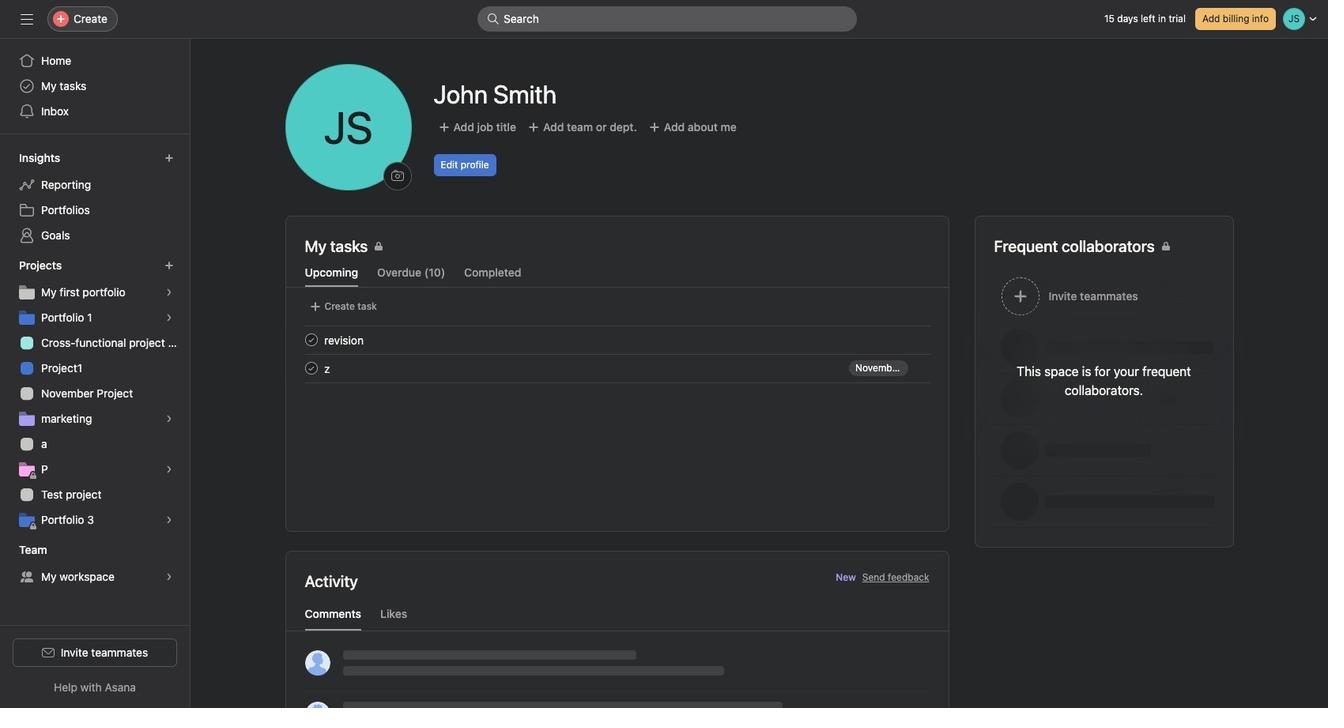 Task type: vqa. For each thing, say whether or not it's contained in the screenshot.
PROMINENT icon
yes



Task type: describe. For each thing, give the bounding box(es) containing it.
new insights image
[[164, 153, 174, 163]]

mark complete image for mark complete option
[[302, 359, 321, 378]]

see details, portfolio 3 image
[[164, 516, 174, 525]]

insights element
[[0, 144, 190, 251]]

see details, p image
[[164, 465, 174, 474]]

teams element
[[0, 536, 190, 593]]

see details, my workspace image
[[164, 573, 174, 582]]

new project or portfolio image
[[164, 261, 174, 270]]

see details, my first portfolio image
[[164, 288, 174, 297]]



Task type: locate. For each thing, give the bounding box(es) containing it.
mark complete image up mark complete option
[[302, 331, 321, 350]]

upload new photo image
[[285, 64, 412, 191], [391, 170, 404, 183]]

1 list item from the top
[[286, 326, 949, 354]]

1 vertical spatial mark complete image
[[302, 359, 321, 378]]

see details, portfolio 1 image
[[164, 313, 174, 323]]

Mark complete checkbox
[[302, 359, 321, 378]]

list item
[[286, 326, 949, 354], [286, 354, 949, 383]]

mark complete image for mark complete checkbox
[[302, 331, 321, 350]]

mark complete image
[[302, 331, 321, 350], [302, 359, 321, 378]]

see details, marketing image
[[164, 414, 174, 424]]

1 mark complete image from the top
[[302, 331, 321, 350]]

2 mark complete image from the top
[[302, 359, 321, 378]]

hide sidebar image
[[21, 13, 33, 25]]

global element
[[0, 39, 190, 134]]

mark complete image down mark complete checkbox
[[302, 359, 321, 378]]

2 list item from the top
[[286, 354, 949, 383]]

Mark complete checkbox
[[302, 331, 321, 350]]

0 vertical spatial mark complete image
[[302, 331, 321, 350]]

projects element
[[0, 251, 190, 536]]

prominent image
[[487, 13, 500, 25]]

activity tab list
[[286, 606, 949, 632]]

list box
[[478, 6, 857, 32]]



